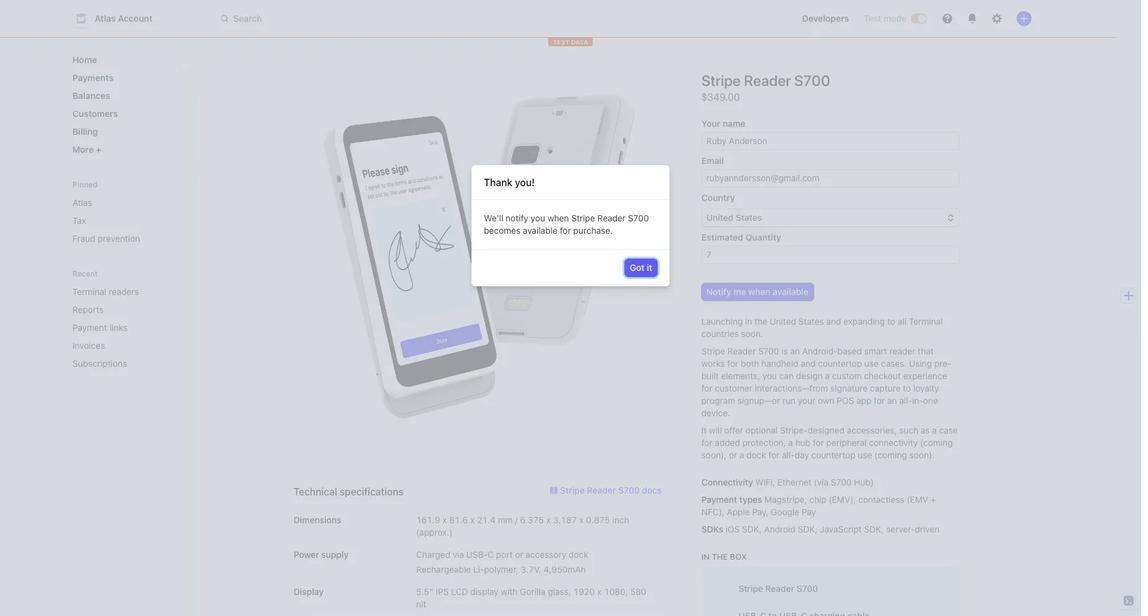 Task type: describe. For each thing, give the bounding box(es) containing it.
becomes
[[484, 225, 521, 236]]

li-
[[473, 564, 484, 575]]

test data
[[553, 38, 588, 46]]

atlas account
[[95, 13, 153, 24]]

specifications
[[340, 486, 404, 498]]

rechargeable
[[416, 564, 471, 575]]

atlas for atlas
[[72, 197, 92, 208]]

payment for payment links
[[72, 322, 107, 333]]

terminal inside launching in the united states and expanding to all terminal countries soon.
[[909, 316, 943, 327]]

android
[[764, 524, 796, 535]]

checkout
[[864, 371, 901, 381]]

accessory
[[526, 550, 566, 560]]

21.4
[[477, 515, 496, 525]]

5.5" ips lcd display with gorilla glass, 1920 x 1080, 580 nit
[[416, 587, 647, 610]]

$349.00
[[702, 92, 740, 103]]

designed
[[808, 425, 845, 436]]

you inside stripe reader s700 is an android-based smart reader that works for both handheld and countertop use cases. using pre- built elements, you can design a custom checkout experience for customer interactions—from signature capture to loyalty program signup—or run your own pos app for an all-in-one device.
[[763, 371, 777, 381]]

technical specifications
[[294, 486, 404, 498]]

c
[[488, 550, 494, 560]]

case
[[939, 425, 958, 436]]

run
[[783, 396, 796, 406]]

more button
[[67, 139, 186, 160]]

x left 3.187
[[546, 515, 551, 525]]

pinned
[[72, 180, 98, 189]]

stripe reader s700
[[739, 584, 818, 594]]

s700 inside we'll notify you when stripe reader s700 becomes available for purchase.
[[628, 213, 649, 223]]

3.7v,
[[521, 564, 542, 575]]

connectivity wifi, ethernet (via s700 hub)
[[702, 477, 874, 488]]

(emv),
[[829, 495, 856, 505]]

you!
[[515, 177, 535, 188]]

1 sdk, from the left
[[742, 524, 762, 535]]

me
[[734, 287, 746, 297]]

stripe for stripe reader s700
[[739, 584, 763, 594]]

country
[[702, 192, 735, 203]]

0.875
[[586, 515, 610, 525]]

mm
[[498, 515, 513, 525]]

port
[[496, 550, 513, 560]]

server-
[[886, 524, 915, 535]]

cases.
[[881, 358, 907, 369]]

reports
[[72, 305, 104, 315]]

prevention
[[98, 233, 140, 244]]

test
[[553, 38, 570, 46]]

for down protection,
[[769, 450, 780, 460]]

a down added
[[740, 450, 744, 460]]

all- inside it will offer optional stripe-designed accessories, such as a case for added protection, a hub for peripheral connectivity (coming soon), or a dock for all-day countertop use (coming soon).
[[782, 450, 795, 460]]

recent
[[72, 269, 98, 279]]

161.9
[[416, 515, 440, 525]]

box
[[730, 552, 747, 562]]

stripe reader s700 is an android-based smart reader that works for both handheld and countertop use cases. using pre- built elements, you can design a custom checkout experience for customer interactions—from signature capture to loyalty program signup—or run your own pos app for an all-in-one device.
[[702, 346, 952, 418]]

s700 for stripe reader s700
[[797, 584, 818, 594]]

reader for stripe reader s700 is an android-based smart reader that works for both handheld and countertop use cases. using pre- built elements, you can design a custom checkout experience for customer interactions—from signature capture to loyalty program signup—or run your own pos app for an all-in-one device.
[[728, 346, 756, 357]]

payment types
[[702, 495, 762, 505]]

stripe for stripe reader s700 is an android-based smart reader that works for both handheld and countertop use cases. using pre- built elements, you can design a custom checkout experience for customer interactions—from signature capture to loyalty program signup—or run your own pos app for an all-in-one device.
[[702, 346, 725, 357]]

pinned navigation links element
[[67, 179, 186, 249]]

power
[[294, 550, 319, 560]]

x left 81.6
[[443, 515, 447, 525]]

accessories,
[[847, 425, 897, 436]]

(emv
[[907, 495, 929, 505]]

a inside stripe reader s700 is an android-based smart reader that works for both handheld and countertop use cases. using pre- built elements, you can design a custom checkout experience for customer interactions—from signature capture to loyalty program signup—or run your own pos app for an all-in-one device.
[[825, 371, 830, 381]]

when inside notify me when available button
[[749, 287, 771, 297]]

x left "21.4" on the left
[[470, 515, 475, 525]]

for inside we'll notify you when stripe reader s700 becomes available for purchase.
[[560, 225, 571, 236]]

recent element
[[60, 282, 196, 374]]

all- inside stripe reader s700 is an android-based smart reader that works for both handheld and countertop use cases. using pre- built elements, you can design a custom checkout experience for customer interactions—from signature capture to loyalty program signup—or run your own pos app for an all-in-one device.
[[899, 396, 912, 406]]

magstripe, chip (emv), contactless (emv + nfc), apple pay, google pay
[[702, 495, 936, 517]]

estimated
[[702, 232, 743, 243]]

sdks ios sdk, android sdk, javascript sdk, server-driven
[[702, 524, 940, 535]]

is
[[782, 346, 788, 357]]

glass,
[[548, 587, 571, 597]]

use inside stripe reader s700 is an android-based smart reader that works for both handheld and countertop use cases. using pre- built elements, you can design a custom checkout experience for customer interactions—from signature capture to loyalty program signup—or run your own pos app for an all-in-one device.
[[865, 358, 879, 369]]

use inside it will offer optional stripe-designed accessories, such as a case for added protection, a hub for peripheral connectivity (coming soon), or a dock for all-day countertop use (coming soon).
[[858, 450, 872, 460]]

for down the it at right
[[702, 438, 713, 448]]

thank you!
[[484, 177, 535, 188]]

fraud prevention link
[[67, 228, 186, 249]]

pay,
[[752, 507, 769, 517]]

reader
[[890, 346, 916, 357]]

search
[[233, 13, 262, 24]]

pos
[[837, 396, 854, 406]]

lcd
[[451, 587, 468, 597]]

ethernet
[[778, 477, 812, 488]]

countertop inside stripe reader s700 is an android-based smart reader that works for both handheld and countertop use cases. using pre- built elements, you can design a custom checkout experience for customer interactions—from signature capture to loyalty program signup—or run your own pos app for an all-in-one device.
[[818, 358, 862, 369]]

offer
[[724, 425, 743, 436]]

reports link
[[67, 300, 169, 320]]

stripe-
[[780, 425, 808, 436]]

capture
[[870, 383, 901, 394]]

terminal readers link
[[67, 282, 169, 302]]

account
[[118, 13, 153, 24]]

as
[[921, 425, 930, 436]]

your
[[702, 118, 721, 129]]

loyalty
[[913, 383, 939, 394]]

via
[[453, 550, 464, 560]]

reader for stripe reader s700
[[766, 584, 795, 594]]

with
[[501, 587, 518, 597]]

name
[[723, 118, 746, 129]]

core navigation links element
[[67, 50, 186, 160]]

+
[[931, 495, 936, 505]]

(via
[[814, 477, 829, 488]]

purchase.
[[573, 225, 613, 236]]

reader for stripe reader s700 docs
[[587, 485, 616, 496]]

6.375
[[520, 515, 544, 525]]

for up elements,
[[727, 358, 739, 369]]

stripe inside we'll notify you when stripe reader s700 becomes available for purchase.
[[571, 213, 595, 223]]

atlas for atlas account
[[95, 13, 116, 24]]

soon),
[[702, 450, 727, 460]]

1 horizontal spatial (coming
[[920, 438, 953, 448]]

1 horizontal spatial an
[[887, 396, 897, 406]]

1920
[[574, 587, 595, 597]]

signature
[[831, 383, 868, 394]]

in
[[745, 316, 752, 327]]

in-
[[912, 396, 923, 406]]

power supply
[[294, 550, 349, 560]]

countries
[[702, 329, 739, 339]]

a left hub
[[788, 438, 793, 448]]

Your name text field
[[702, 132, 959, 150]]

fraud
[[72, 233, 95, 244]]

the
[[755, 316, 768, 327]]

atlas account button
[[72, 10, 165, 27]]

soon).
[[910, 450, 935, 460]]

countertop inside it will offer optional stripe-designed accessories, such as a case for added protection, a hub for peripheral connectivity (coming soon), or a dock for all-day countertop use (coming soon).
[[812, 450, 856, 460]]

technical
[[294, 486, 337, 498]]

in
[[702, 552, 710, 562]]



Task type: locate. For each thing, give the bounding box(es) containing it.
stripe for stripe reader s700 docs
[[560, 485, 585, 496]]

0 vertical spatial dock
[[747, 450, 766, 460]]

0 horizontal spatial or
[[515, 550, 523, 560]]

atlas inside "pinned" element
[[72, 197, 92, 208]]

0 horizontal spatial atlas
[[72, 197, 92, 208]]

s700
[[794, 72, 831, 89], [628, 213, 649, 223], [758, 346, 779, 357], [831, 477, 852, 488], [618, 485, 640, 496], [797, 584, 818, 594]]

reader up name
[[744, 72, 791, 89]]

x left 0.875
[[579, 515, 584, 525]]

stripe up $349.00
[[702, 72, 741, 89]]

countertop
[[818, 358, 862, 369], [812, 450, 856, 460]]

home
[[72, 54, 97, 65]]

1 horizontal spatial all-
[[899, 396, 912, 406]]

home link
[[67, 50, 186, 70]]

payment inside recent 'element'
[[72, 322, 107, 333]]

all- down "capture"
[[899, 396, 912, 406]]

an
[[790, 346, 800, 357], [887, 396, 897, 406]]

it will offer optional stripe-designed accessories, such as a case for added protection, a hub for peripheral connectivity (coming soon), or a dock for all-day countertop use (coming soon).
[[702, 425, 958, 460]]

invoices
[[72, 340, 105, 351]]

got it link
[[625, 259, 657, 276]]

0 vertical spatial (coming
[[920, 438, 953, 448]]

or down added
[[729, 450, 737, 460]]

0 vertical spatial terminal
[[72, 287, 106, 297]]

reader up the purchase.
[[598, 213, 626, 223]]

(coming down as
[[920, 438, 953, 448]]

based
[[838, 346, 862, 357]]

0 horizontal spatial terminal
[[72, 287, 106, 297]]

1 horizontal spatial when
[[749, 287, 771, 297]]

driven
[[915, 524, 940, 535]]

terminal up reports
[[72, 287, 106, 297]]

sdks
[[702, 524, 724, 535]]

sdk, right ios
[[742, 524, 762, 535]]

to
[[887, 316, 895, 327], [903, 383, 911, 394]]

s700 inside stripe reader s700 docs "link"
[[618, 485, 640, 496]]

will
[[709, 425, 722, 436]]

stripe inside "link"
[[560, 485, 585, 496]]

available inside button
[[773, 287, 809, 297]]

sdk,
[[742, 524, 762, 535], [798, 524, 818, 535], [864, 524, 884, 535]]

to left the loyalty
[[903, 383, 911, 394]]

such
[[899, 425, 919, 436]]

1 vertical spatial use
[[858, 450, 872, 460]]

for down designed
[[813, 438, 824, 448]]

0 vertical spatial payment
[[72, 322, 107, 333]]

580
[[630, 587, 647, 597]]

experience
[[903, 371, 947, 381]]

for down the built
[[702, 383, 713, 394]]

reader inside we'll notify you when stripe reader s700 becomes available for purchase.
[[598, 213, 626, 223]]

all
[[898, 316, 907, 327]]

when right me
[[749, 287, 771, 297]]

reader up 0.875
[[587, 485, 616, 496]]

all- down stripe-
[[782, 450, 795, 460]]

to inside launching in the united states and expanding to all terminal countries soon.
[[887, 316, 895, 327]]

payments link
[[67, 67, 186, 88]]

stripe for stripe reader s700 $349.00
[[702, 72, 741, 89]]

connectivity
[[702, 477, 753, 488]]

when inside we'll notify you when stripe reader s700 becomes available for purchase.
[[548, 213, 569, 223]]

1 vertical spatial payment
[[702, 495, 737, 505]]

test
[[864, 13, 881, 24]]

1 vertical spatial when
[[749, 287, 771, 297]]

0 horizontal spatial you
[[531, 213, 545, 223]]

soon.
[[741, 329, 763, 339]]

one
[[923, 396, 938, 406]]

0 horizontal spatial dock
[[569, 550, 588, 560]]

both
[[741, 358, 759, 369]]

1 vertical spatial atlas
[[72, 197, 92, 208]]

stripe up the purchase.
[[571, 213, 595, 223]]

1 horizontal spatial terminal
[[909, 316, 943, 327]]

payment
[[72, 322, 107, 333], [702, 495, 737, 505]]

payment up nfc),
[[702, 495, 737, 505]]

0 horizontal spatial available
[[523, 225, 558, 236]]

atlas inside button
[[95, 13, 116, 24]]

use down the smart
[[865, 358, 879, 369]]

to inside stripe reader s700 is an android-based smart reader that works for both handheld and countertop use cases. using pre- built elements, you can design a custom checkout experience for customer interactions—from signature capture to loyalty program signup—or run your own pos app for an all-in-one device.
[[903, 383, 911, 394]]

you inside we'll notify you when stripe reader s700 becomes available for purchase.
[[531, 213, 545, 223]]

payment links
[[72, 322, 127, 333]]

1 vertical spatial or
[[515, 550, 523, 560]]

dock up 4,950mah
[[569, 550, 588, 560]]

1 vertical spatial you
[[763, 371, 777, 381]]

reader
[[744, 72, 791, 89], [598, 213, 626, 223], [728, 346, 756, 357], [587, 485, 616, 496], [766, 584, 795, 594]]

or right the port
[[515, 550, 523, 560]]

dock inside it will offer optional stripe-designed accessories, such as a case for added protection, a hub for peripheral connectivity (coming soon), or a dock for all-day countertop use (coming soon).
[[747, 450, 766, 460]]

an right is
[[790, 346, 800, 357]]

nit
[[416, 599, 426, 610]]

sdk, left the server-
[[864, 524, 884, 535]]

terminal inside terminal readers link
[[72, 287, 106, 297]]

0 vertical spatial available
[[523, 225, 558, 236]]

0 horizontal spatial an
[[790, 346, 800, 357]]

magstripe,
[[765, 495, 807, 505]]

reader inside the stripe reader s700 $349.00
[[744, 72, 791, 89]]

1 vertical spatial all-
[[782, 450, 795, 460]]

connectivity
[[869, 438, 918, 448]]

s700 for stripe reader s700 docs
[[618, 485, 640, 496]]

1 vertical spatial dock
[[569, 550, 588, 560]]

dock down protection,
[[747, 450, 766, 460]]

recent navigation links element
[[60, 269, 196, 374]]

hub)
[[854, 477, 874, 488]]

Estimated Quantity number field
[[702, 246, 959, 264]]

launching
[[702, 316, 743, 327]]

2 horizontal spatial sdk,
[[864, 524, 884, 535]]

x
[[443, 515, 447, 525], [470, 515, 475, 525], [546, 515, 551, 525], [579, 515, 584, 525], [597, 587, 602, 597]]

0 horizontal spatial payment
[[72, 322, 107, 333]]

s700 for stripe reader s700 $349.00
[[794, 72, 831, 89]]

reader inside "link"
[[587, 485, 616, 496]]

terminal readers
[[72, 287, 139, 297]]

stripe up 3.187
[[560, 485, 585, 496]]

chip
[[810, 495, 827, 505]]

stripe down box at right
[[739, 584, 763, 594]]

s700 inside stripe reader s700 is an android-based smart reader that works for both handheld and countertop use cases. using pre- built elements, you can design a custom checkout experience for customer interactions—from signature capture to loyalty program signup—or run your own pos app for an all-in-one device.
[[758, 346, 779, 357]]

/
[[515, 515, 518, 525]]

x right 1920
[[597, 587, 602, 597]]

dock inside 'charged via usb-c port or accessory dock rechargeable li-polymer, 3.7v, 4,950mah'
[[569, 550, 588, 560]]

and inside launching in the united states and expanding to all terminal countries soon.
[[826, 316, 841, 327]]

1 horizontal spatial you
[[763, 371, 777, 381]]

developers
[[802, 13, 849, 24]]

1 horizontal spatial and
[[826, 316, 841, 327]]

s700 for stripe reader s700 is an android-based smart reader that works for both handheld and countertop use cases. using pre- built elements, you can design a custom checkout experience for customer interactions—from signature capture to loyalty program signup—or run your own pos app for an all-in-one device.
[[758, 346, 779, 357]]

tax link
[[67, 210, 186, 231]]

stripe up works
[[702, 346, 725, 357]]

reader up both
[[728, 346, 756, 357]]

Email email field
[[702, 170, 959, 187]]

Search search field
[[214, 7, 563, 30]]

you down handheld
[[763, 371, 777, 381]]

your name
[[702, 118, 746, 129]]

payments
[[72, 72, 113, 83]]

you right notify
[[531, 213, 545, 223]]

0 vertical spatial countertop
[[818, 358, 862, 369]]

atlas
[[95, 13, 116, 24], [72, 197, 92, 208]]

stripe reader s700 $349.00
[[702, 72, 831, 103]]

and right states
[[826, 316, 841, 327]]

3.187
[[553, 515, 577, 525]]

2 sdk, from the left
[[798, 524, 818, 535]]

(coming down connectivity
[[875, 450, 907, 460]]

terminal right all
[[909, 316, 943, 327]]

1 horizontal spatial payment
[[702, 495, 737, 505]]

quantity
[[746, 232, 781, 243]]

and up design
[[801, 358, 816, 369]]

a right as
[[932, 425, 937, 436]]

1 vertical spatial to
[[903, 383, 911, 394]]

and
[[826, 316, 841, 327], [801, 358, 816, 369]]

or inside it will offer optional stripe-designed accessories, such as a case for added protection, a hub for peripheral connectivity (coming soon), or a dock for all-day countertop use (coming soon).
[[729, 450, 737, 460]]

0 horizontal spatial and
[[801, 358, 816, 369]]

available down notify
[[523, 225, 558, 236]]

reader inside stripe reader s700 is an android-based smart reader that works for both handheld and countertop use cases. using pre- built elements, you can design a custom checkout experience for customer interactions—from signature capture to loyalty program signup—or run your own pos app for an all-in-one device.
[[728, 346, 756, 357]]

javascript
[[820, 524, 862, 535]]

atlas left account
[[95, 13, 116, 24]]

reader for stripe reader s700 $349.00
[[744, 72, 791, 89]]

dock
[[747, 450, 766, 460], [569, 550, 588, 560]]

3 sdk, from the left
[[864, 524, 884, 535]]

email
[[702, 155, 724, 166]]

subscriptions link
[[67, 353, 169, 374]]

0 horizontal spatial sdk,
[[742, 524, 762, 535]]

display
[[470, 587, 499, 597]]

gorilla
[[520, 587, 546, 597]]

reader down the android
[[766, 584, 795, 594]]

when right notify
[[548, 213, 569, 223]]

1 vertical spatial and
[[801, 358, 816, 369]]

x inside 5.5" ips lcd display with gorilla glass, 1920 x 1080, 580 nit
[[597, 587, 602, 597]]

fraud prevention
[[72, 233, 140, 244]]

you
[[531, 213, 545, 223], [763, 371, 777, 381]]

1 horizontal spatial available
[[773, 287, 809, 297]]

billing link
[[67, 121, 186, 142]]

balances link
[[67, 85, 186, 106]]

available up united
[[773, 287, 809, 297]]

protection,
[[743, 438, 786, 448]]

and inside stripe reader s700 is an android-based smart reader that works for both handheld and countertop use cases. using pre- built elements, you can design a custom checkout experience for customer interactions—from signature capture to loyalty program signup—or run your own pos app for an all-in-one device.
[[801, 358, 816, 369]]

1 vertical spatial terminal
[[909, 316, 943, 327]]

notify me when available button
[[702, 283, 814, 301]]

1 horizontal spatial sdk,
[[798, 524, 818, 535]]

1 vertical spatial an
[[887, 396, 897, 406]]

custom
[[832, 371, 862, 381]]

stripe inside stripe reader s700 is an android-based smart reader that works for both handheld and countertop use cases. using pre- built elements, you can design a custom checkout experience for customer interactions—from signature capture to loyalty program signup—or run your own pos app for an all-in-one device.
[[702, 346, 725, 357]]

countertop up custom
[[818, 358, 862, 369]]

0 vertical spatial atlas
[[95, 13, 116, 24]]

an down "capture"
[[887, 396, 897, 406]]

1 vertical spatial countertop
[[812, 450, 856, 460]]

0 horizontal spatial (coming
[[875, 450, 907, 460]]

apple
[[727, 507, 750, 517]]

payment for payment types
[[702, 495, 737, 505]]

thank
[[484, 177, 513, 188]]

states
[[799, 316, 824, 327]]

0 vertical spatial you
[[531, 213, 545, 223]]

for left the purchase.
[[560, 225, 571, 236]]

payment up invoices
[[72, 322, 107, 333]]

atlas down pinned
[[72, 197, 92, 208]]

5.5"
[[416, 587, 434, 597]]

for down "capture"
[[874, 396, 885, 406]]

all-
[[899, 396, 912, 406], [782, 450, 795, 460]]

0 horizontal spatial when
[[548, 213, 569, 223]]

0 vertical spatial to
[[887, 316, 895, 327]]

signup—or
[[738, 396, 780, 406]]

1 horizontal spatial or
[[729, 450, 737, 460]]

s700 inside the stripe reader s700 $349.00
[[794, 72, 831, 89]]

0 vertical spatial use
[[865, 358, 879, 369]]

to left all
[[887, 316, 895, 327]]

built
[[702, 371, 719, 381]]

pinned element
[[67, 192, 186, 249]]

1 horizontal spatial to
[[903, 383, 911, 394]]

pay
[[802, 507, 816, 517]]

0 vertical spatial all-
[[899, 396, 912, 406]]

using
[[909, 358, 932, 369]]

use down peripheral
[[858, 450, 872, 460]]

types
[[740, 495, 762, 505]]

expanding
[[844, 316, 885, 327]]

invoices link
[[67, 335, 169, 356]]

balances
[[72, 90, 110, 101]]

(approx.)
[[416, 527, 453, 538]]

0 horizontal spatial to
[[887, 316, 895, 327]]

test mode
[[864, 13, 907, 24]]

0 vertical spatial an
[[790, 346, 800, 357]]

or inside 'charged via usb-c port or accessory dock rechargeable li-polymer, 3.7v, 4,950mah'
[[515, 550, 523, 560]]

hub
[[796, 438, 811, 448]]

0 vertical spatial when
[[548, 213, 569, 223]]

1 vertical spatial (coming
[[875, 450, 907, 460]]

1 vertical spatial available
[[773, 287, 809, 297]]

notifications image
[[967, 14, 977, 24]]

0 horizontal spatial all-
[[782, 450, 795, 460]]

a right design
[[825, 371, 830, 381]]

countertop down peripheral
[[812, 450, 856, 460]]

estimated quantity
[[702, 232, 781, 243]]

1 horizontal spatial atlas
[[95, 13, 116, 24]]

sdk, down "pay"
[[798, 524, 818, 535]]

0 vertical spatial and
[[826, 316, 841, 327]]

available inside we'll notify you when stripe reader s700 becomes available for purchase.
[[523, 225, 558, 236]]

0 vertical spatial or
[[729, 450, 737, 460]]

1 horizontal spatial dock
[[747, 450, 766, 460]]

stripe inside the stripe reader s700 $349.00
[[702, 72, 741, 89]]



Task type: vqa. For each thing, say whether or not it's contained in the screenshot.
Your
yes



